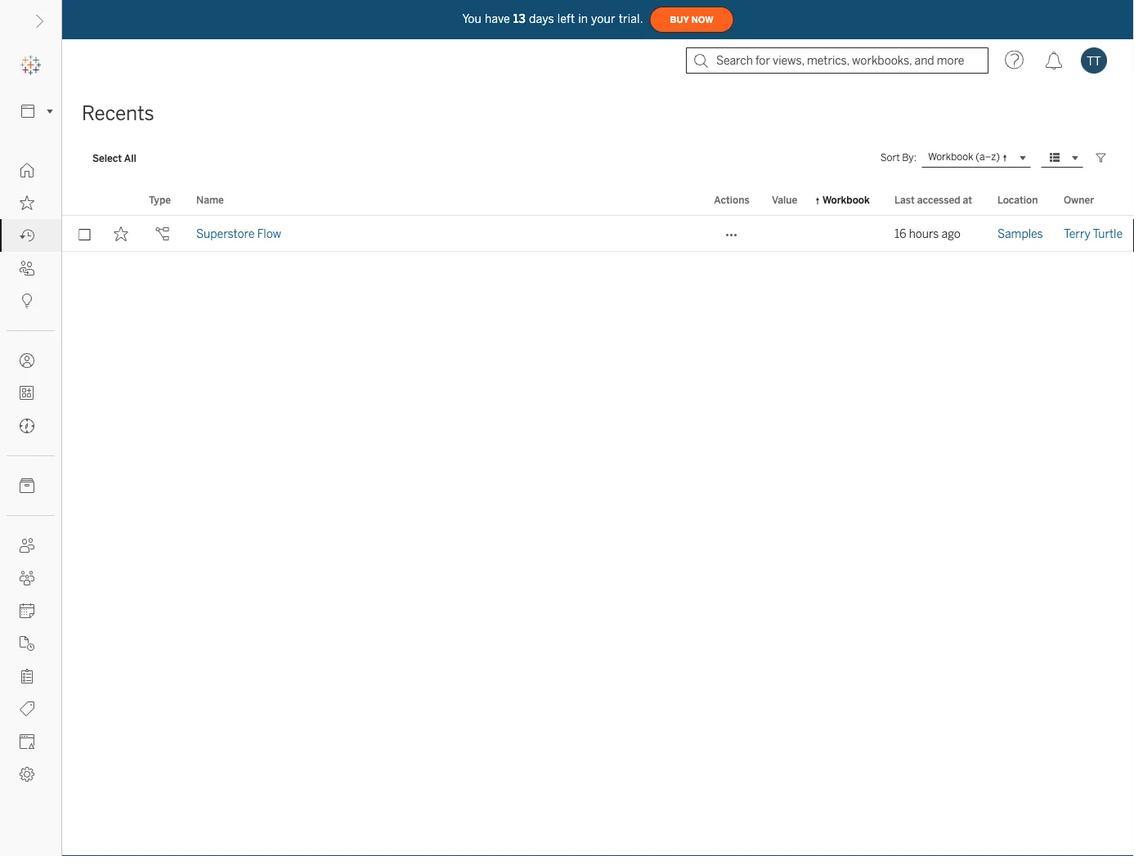 Task type: vqa. For each thing, say whether or not it's contained in the screenshot.
Orders (Central)
no



Task type: describe. For each thing, give the bounding box(es) containing it.
terry turtle link
[[1064, 216, 1123, 252]]

flow image
[[155, 227, 170, 241]]

have
[[485, 12, 510, 26]]

owner
[[1064, 194, 1094, 206]]

16
[[895, 227, 906, 240]]

you
[[462, 12, 482, 26]]

location
[[998, 194, 1038, 206]]

terry
[[1064, 227, 1091, 240]]

your
[[591, 12, 615, 26]]

at
[[963, 194, 972, 206]]

1 cell from the left
[[762, 216, 813, 252]]

navigation panel element
[[0, 49, 61, 791]]

actions
[[714, 194, 750, 206]]

buy now
[[670, 15, 714, 25]]

by:
[[902, 152, 917, 164]]

last accessed at
[[895, 194, 972, 206]]

sort by:
[[881, 152, 917, 164]]

name
[[196, 194, 224, 206]]

16 hours ago
[[895, 227, 961, 240]]



Task type: locate. For each thing, give the bounding box(es) containing it.
buy now button
[[650, 7, 734, 33]]

ago
[[942, 227, 961, 240]]

row containing superstore flow
[[62, 216, 1134, 252]]

Search for views, metrics, workbooks, and more text field
[[686, 47, 989, 74]]

0 horizontal spatial workbook
[[823, 194, 870, 206]]

(a–z)
[[976, 151, 1000, 163]]

buy
[[670, 15, 689, 25]]

13
[[513, 12, 526, 26]]

superstore
[[196, 227, 255, 240]]

1 horizontal spatial workbook
[[928, 151, 974, 163]]

select all button
[[82, 148, 147, 168]]

value
[[772, 194, 798, 206]]

list view image
[[1048, 150, 1062, 165]]

all
[[124, 152, 136, 164]]

select all
[[92, 152, 136, 164]]

accessed
[[917, 194, 961, 206]]

workbook for workbook
[[823, 194, 870, 206]]

you have 13 days left in your trial.
[[462, 12, 643, 26]]

workbook left (a–z)
[[928, 151, 974, 163]]

cell left 16
[[813, 216, 885, 252]]

terry turtle
[[1064, 227, 1123, 240]]

samples
[[998, 227, 1043, 240]]

workbook inside dropdown button
[[928, 151, 974, 163]]

workbook for workbook (a–z)
[[928, 151, 974, 163]]

recents
[[82, 102, 154, 125]]

row
[[62, 216, 1134, 252]]

cell down value
[[762, 216, 813, 252]]

main navigation. press the up and down arrow keys to access links. element
[[0, 154, 61, 791]]

superstore flow link
[[196, 216, 281, 252]]

sort
[[881, 152, 900, 164]]

workbook left the last
[[823, 194, 870, 206]]

flow
[[257, 227, 281, 240]]

1 vertical spatial workbook
[[823, 194, 870, 206]]

type
[[149, 194, 171, 206]]

select
[[92, 152, 122, 164]]

left
[[558, 12, 575, 26]]

trial.
[[619, 12, 643, 26]]

workbook (a–z) button
[[922, 148, 1031, 168]]

workbook (a–z)
[[928, 151, 1000, 163]]

cell
[[762, 216, 813, 252], [813, 216, 885, 252]]

0 vertical spatial workbook
[[928, 151, 974, 163]]

in
[[578, 12, 588, 26]]

workbook
[[928, 151, 974, 163], [823, 194, 870, 206]]

samples link
[[998, 216, 1043, 252]]

turtle
[[1093, 227, 1123, 240]]

last
[[895, 194, 915, 206]]

2 cell from the left
[[813, 216, 885, 252]]

superstore flow
[[196, 227, 281, 240]]

grid
[[62, 185, 1134, 856]]

now
[[692, 15, 714, 25]]

days
[[529, 12, 554, 26]]

hours
[[909, 227, 939, 240]]

grid containing superstore flow
[[62, 185, 1134, 856]]



